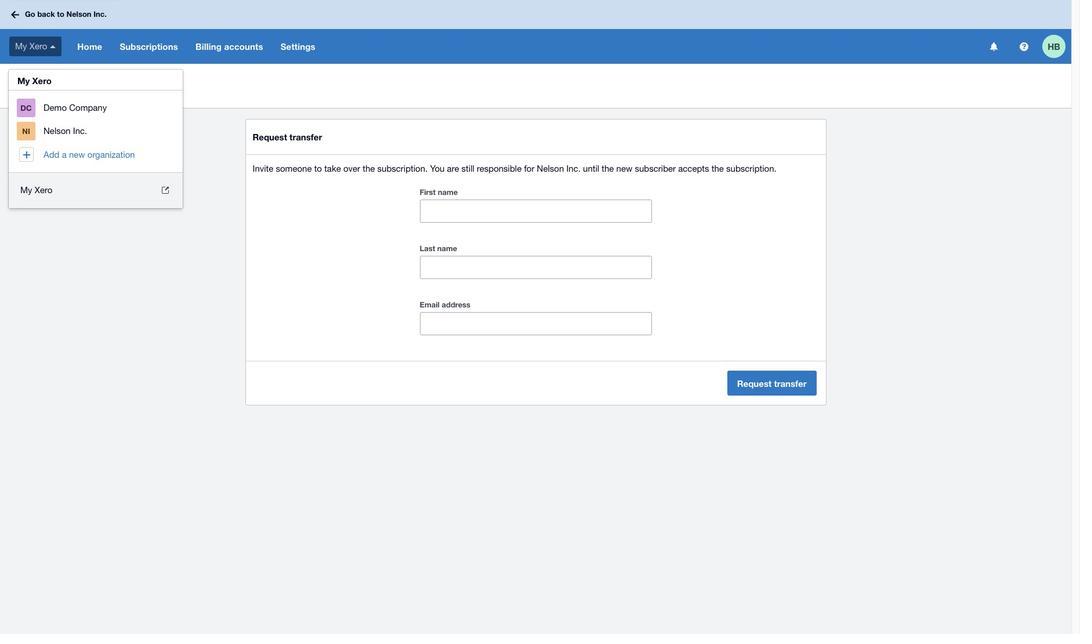 Task type: vqa. For each thing, say whether or not it's contained in the screenshot.
bottommost Inc.
yes



Task type: locate. For each thing, give the bounding box(es) containing it.
subscriptions link
[[111, 29, 187, 64], [5, 73, 60, 85]]

settings button
[[272, 29, 324, 64]]

the
[[363, 164, 375, 174], [602, 164, 614, 174], [712, 164, 724, 174]]

accounts
[[224, 41, 263, 52]]

my xero down go
[[15, 41, 47, 51]]

xero down back
[[29, 41, 47, 51]]

svg image
[[11, 11, 19, 18], [50, 45, 56, 48]]

over
[[344, 164, 360, 174]]

0 vertical spatial name
[[438, 187, 458, 197]]

nelson
[[66, 9, 91, 19], [44, 126, 71, 136], [537, 164, 564, 174]]

0 vertical spatial inc.
[[94, 9, 107, 19]]

0 vertical spatial request transfer
[[253, 132, 322, 142]]

organization
[[88, 150, 135, 159]]

1 vertical spatial request transfer
[[738, 378, 807, 389]]

0 vertical spatial my
[[15, 41, 27, 51]]

settings
[[281, 41, 316, 52]]

inc. left until
[[567, 164, 581, 174]]

1 vertical spatial to
[[314, 164, 322, 174]]

1 horizontal spatial the
[[602, 164, 614, 174]]

new left subscriber
[[617, 164, 633, 174]]

inc.
[[94, 9, 107, 19], [73, 126, 87, 136], [567, 164, 581, 174]]

take
[[325, 164, 341, 174]]

1 vertical spatial new
[[617, 164, 633, 174]]

1 vertical spatial svg image
[[50, 45, 56, 48]]

2 vertical spatial request
[[738, 378, 772, 389]]

xero inside popup button
[[29, 41, 47, 51]]

svg image
[[990, 42, 998, 51], [1020, 42, 1029, 51]]

0 vertical spatial to
[[57, 9, 64, 19]]

last name
[[420, 244, 457, 253]]

transfer
[[51, 85, 88, 98], [290, 132, 322, 142], [774, 378, 807, 389]]

0 horizontal spatial the
[[363, 164, 375, 174]]

subscription.
[[378, 164, 428, 174], [727, 164, 777, 174]]

request inside button
[[738, 378, 772, 389]]

banner
[[0, 0, 1072, 208]]

nelson right for
[[537, 164, 564, 174]]

0 vertical spatial navigation
[[69, 29, 983, 64]]

1 horizontal spatial svg image
[[50, 45, 56, 48]]

inc. down demo company
[[73, 126, 87, 136]]

nelson inc.
[[44, 126, 87, 136]]

1 vertical spatial navigation
[[9, 90, 183, 172]]

1 vertical spatial transfer
[[290, 132, 322, 142]]

go back to nelson inc.
[[25, 9, 107, 19]]

1 vertical spatial subscriptions
[[9, 74, 56, 83]]

0 horizontal spatial request
[[9, 85, 48, 98]]

0 vertical spatial nelson
[[66, 9, 91, 19]]

to left take
[[314, 164, 322, 174]]

2 vertical spatial nelson
[[537, 164, 564, 174]]

nelson inc. link
[[9, 120, 183, 143]]

email
[[420, 300, 440, 309]]

0 horizontal spatial transfer
[[51, 85, 88, 98]]

home link
[[69, 29, 111, 64]]

email address
[[420, 300, 471, 309]]

invite
[[253, 164, 274, 174]]

svg image inside my xero popup button
[[50, 45, 56, 48]]

you
[[430, 164, 445, 174]]

transfer inside subscriptions request transfer
[[51, 85, 88, 98]]

request transfer button
[[728, 371, 817, 396]]

0 horizontal spatial to
[[57, 9, 64, 19]]

1 horizontal spatial svg image
[[1020, 42, 1029, 51]]

2 svg image from the left
[[1020, 42, 1029, 51]]

0 vertical spatial svg image
[[11, 11, 19, 18]]

request transfer
[[253, 132, 322, 142], [738, 378, 807, 389]]

0 horizontal spatial subscriptions link
[[5, 73, 60, 85]]

svg image down go back to nelson inc. 'link' at top left
[[50, 45, 56, 48]]

navigation
[[69, 29, 983, 64], [9, 90, 183, 172]]

First name field
[[420, 200, 651, 222]]

name right last
[[437, 244, 457, 253]]

the right until
[[602, 164, 614, 174]]

address
[[442, 300, 471, 309]]

subscriptions inside navigation
[[120, 41, 178, 52]]

name for last name
[[437, 244, 457, 253]]

2 subscription. from the left
[[727, 164, 777, 174]]

svg image left go
[[11, 11, 19, 18]]

2 the from the left
[[602, 164, 614, 174]]

0 horizontal spatial svg image
[[990, 42, 998, 51]]

banner containing hb
[[0, 0, 1072, 208]]

0 vertical spatial xero
[[29, 41, 47, 51]]

0 horizontal spatial subscriptions
[[9, 74, 56, 83]]

to right back
[[57, 9, 64, 19]]

xero up demo
[[32, 75, 52, 86]]

2 horizontal spatial request
[[738, 378, 772, 389]]

nelson down demo
[[44, 126, 71, 136]]

2 horizontal spatial the
[[712, 164, 724, 174]]

subscription. up first
[[378, 164, 428, 174]]

2 vertical spatial xero
[[35, 185, 52, 195]]

transfer inside button
[[774, 378, 807, 389]]

subscriptions for subscriptions
[[120, 41, 178, 52]]

the right accepts
[[712, 164, 724, 174]]

my xero down add
[[20, 185, 52, 195]]

subscription. right accepts
[[727, 164, 777, 174]]

1 the from the left
[[363, 164, 375, 174]]

first name
[[420, 187, 458, 197]]

0 vertical spatial subscriptions
[[120, 41, 178, 52]]

still
[[462, 164, 475, 174]]

xero
[[29, 41, 47, 51], [32, 75, 52, 86], [35, 185, 52, 195]]

0 horizontal spatial new
[[69, 150, 85, 159]]

my xero up demo
[[17, 75, 52, 86]]

to inside 'link'
[[57, 9, 64, 19]]

navigation containing home
[[69, 29, 983, 64]]

1 horizontal spatial subscription.
[[727, 164, 777, 174]]

new right a
[[69, 150, 85, 159]]

1 horizontal spatial inc.
[[94, 9, 107, 19]]

subscriptions request transfer
[[9, 74, 88, 98]]

inc. up home
[[94, 9, 107, 19]]

1 svg image from the left
[[990, 42, 998, 51]]

2 vertical spatial my xero
[[20, 185, 52, 195]]

0 horizontal spatial subscription.
[[378, 164, 428, 174]]

new
[[69, 150, 85, 159], [617, 164, 633, 174]]

1 vertical spatial subscriptions link
[[5, 73, 60, 85]]

my
[[15, 41, 27, 51], [17, 75, 30, 86], [20, 185, 32, 195]]

add a new organization link
[[9, 143, 183, 167]]

until
[[583, 164, 600, 174]]

1 horizontal spatial request transfer
[[738, 378, 807, 389]]

1 horizontal spatial to
[[314, 164, 322, 174]]

1 vertical spatial name
[[437, 244, 457, 253]]

subscriptions
[[120, 41, 178, 52], [9, 74, 56, 83]]

0 horizontal spatial inc.
[[73, 126, 87, 136]]

name for first name
[[438, 187, 458, 197]]

last
[[420, 244, 435, 253]]

0 vertical spatial transfer
[[51, 85, 88, 98]]

name
[[438, 187, 458, 197], [437, 244, 457, 253]]

0 vertical spatial subscriptions link
[[111, 29, 187, 64]]

2 horizontal spatial inc.
[[567, 164, 581, 174]]

1 vertical spatial request
[[253, 132, 287, 142]]

0 vertical spatial my xero
[[15, 41, 47, 51]]

my xero
[[15, 41, 47, 51], [17, 75, 52, 86], [20, 185, 52, 195]]

my xero inside my xero link
[[20, 185, 52, 195]]

2 horizontal spatial transfer
[[774, 378, 807, 389]]

nelson right back
[[66, 9, 91, 19]]

to
[[57, 9, 64, 19], [314, 164, 322, 174]]

name right first
[[438, 187, 458, 197]]

1 horizontal spatial subscriptions
[[120, 41, 178, 52]]

0 vertical spatial new
[[69, 150, 85, 159]]

inc. inside 'link'
[[94, 9, 107, 19]]

1 vertical spatial nelson
[[44, 126, 71, 136]]

request
[[9, 85, 48, 98], [253, 132, 287, 142], [738, 378, 772, 389]]

the right over
[[363, 164, 375, 174]]

0 horizontal spatial svg image
[[11, 11, 19, 18]]

0 vertical spatial request
[[9, 85, 48, 98]]

company
[[69, 102, 107, 112]]

demo company link
[[9, 96, 183, 120]]

xero down add
[[35, 185, 52, 195]]

subscriptions inside subscriptions request transfer
[[9, 74, 56, 83]]

2 vertical spatial transfer
[[774, 378, 807, 389]]

invite someone to take over the subscription. you are still responsible for nelson inc. until the new subscriber accepts the subscription.
[[253, 164, 777, 174]]



Task type: describe. For each thing, give the bounding box(es) containing it.
my xero link
[[9, 179, 183, 202]]

2 vertical spatial my
[[20, 185, 32, 195]]

1 vertical spatial my xero
[[17, 75, 52, 86]]

to for someone
[[314, 164, 322, 174]]

demo
[[44, 102, 67, 112]]

are
[[447, 164, 459, 174]]

1 subscription. from the left
[[378, 164, 428, 174]]

Email address field
[[420, 313, 651, 335]]

my xero button
[[0, 29, 69, 64]]

billing accounts
[[196, 41, 263, 52]]

1 horizontal spatial transfer
[[290, 132, 322, 142]]

1 horizontal spatial subscriptions link
[[111, 29, 187, 64]]

0 horizontal spatial request transfer
[[253, 132, 322, 142]]

to for back
[[57, 9, 64, 19]]

first
[[420, 187, 436, 197]]

request transfer inside button
[[738, 378, 807, 389]]

1 vertical spatial my
[[17, 75, 30, 86]]

billing
[[196, 41, 222, 52]]

Last name field
[[420, 257, 651, 279]]

go back to nelson inc. link
[[7, 4, 114, 25]]

a
[[62, 150, 67, 159]]

request inside subscriptions request transfer
[[9, 85, 48, 98]]

svg image inside go back to nelson inc. 'link'
[[11, 11, 19, 18]]

3 the from the left
[[712, 164, 724, 174]]

my xero inside my xero popup button
[[15, 41, 47, 51]]

nelson inside 'link'
[[66, 9, 91, 19]]

add a new organization
[[44, 150, 135, 159]]

for
[[524, 164, 535, 174]]

1 horizontal spatial request
[[253, 132, 287, 142]]

subscriptions for subscriptions request transfer
[[9, 74, 56, 83]]

navigation containing demo company
[[9, 90, 183, 172]]

accepts
[[679, 164, 710, 174]]

billing accounts link
[[187, 29, 272, 64]]

2 vertical spatial inc.
[[567, 164, 581, 174]]

subscriber
[[635, 164, 676, 174]]

add
[[44, 150, 59, 159]]

hb button
[[1043, 29, 1072, 64]]

1 horizontal spatial new
[[617, 164, 633, 174]]

hb
[[1048, 41, 1061, 51]]

1 vertical spatial inc.
[[73, 126, 87, 136]]

my inside popup button
[[15, 41, 27, 51]]

demo company
[[44, 102, 107, 112]]

go
[[25, 9, 35, 19]]

1 vertical spatial xero
[[32, 75, 52, 86]]

responsible
[[477, 164, 522, 174]]

someone
[[276, 164, 312, 174]]

back
[[37, 9, 55, 19]]

home
[[77, 41, 102, 52]]



